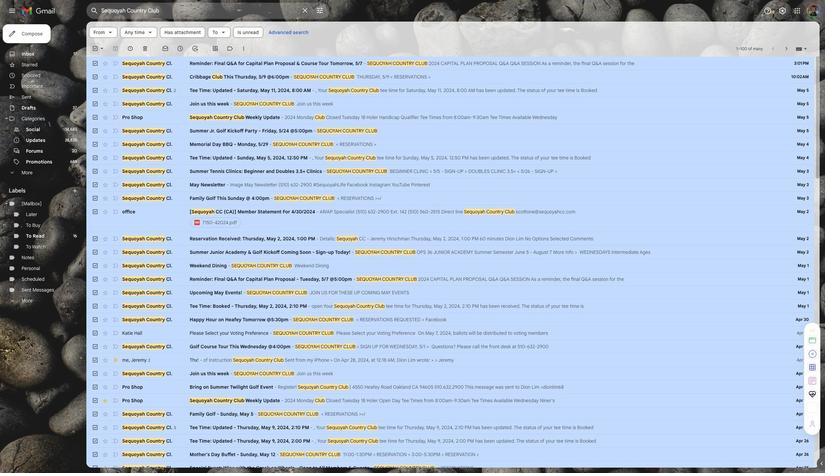 Task type: vqa. For each thing, say whether or not it's contained in the screenshot.
Sans
no



Task type: locate. For each thing, give the bounding box(es) containing it.
25 row from the top
[[86, 394, 814, 408]]

None checkbox
[[92, 45, 99, 52], [92, 168, 99, 175], [92, 195, 99, 202], [92, 209, 99, 215], [92, 236, 99, 242], [92, 263, 99, 269], [92, 276, 99, 283], [92, 317, 99, 323], [92, 344, 99, 350], [92, 357, 99, 364], [92, 371, 99, 377], [92, 398, 99, 404], [92, 425, 99, 431], [92, 452, 99, 458], [92, 45, 99, 52], [92, 168, 99, 175], [92, 195, 99, 202], [92, 209, 99, 215], [92, 236, 99, 242], [92, 263, 99, 269], [92, 276, 99, 283], [92, 317, 99, 323], [92, 344, 99, 350], [92, 357, 99, 364], [92, 371, 99, 377], [92, 398, 99, 404], [92, 425, 99, 431], [92, 452, 99, 458]]

22 row from the top
[[86, 354, 814, 367]]

2 row from the top
[[86, 70, 814, 84]]

delete image
[[142, 45, 149, 52]]

10 row from the top
[[86, 178, 814, 192]]

heading
[[9, 188, 72, 194]]

None search field
[[86, 3, 329, 19]]

21 row from the top
[[86, 340, 814, 354]]

3 row from the top
[[86, 84, 814, 97]]

main menu image
[[8, 7, 16, 15]]

27 row from the top
[[86, 421, 814, 435]]

navigation
[[0, 22, 86, 474]]

row
[[86, 57, 814, 70], [86, 70, 814, 84], [86, 84, 814, 97], [86, 97, 814, 111], [86, 111, 814, 124], [86, 124, 814, 138], [86, 138, 814, 151], [86, 151, 814, 165], [86, 165, 814, 178], [86, 178, 814, 192], [86, 192, 814, 205], [86, 205, 814, 232], [86, 232, 814, 246], [86, 246, 814, 259], [86, 259, 814, 273], [86, 273, 814, 286], [86, 286, 814, 300], [86, 300, 814, 313], [86, 313, 814, 327], [86, 327, 814, 340], [86, 340, 814, 354], [86, 354, 814, 367], [86, 367, 814, 381], [86, 381, 814, 394], [86, 394, 814, 408], [86, 408, 814, 421], [86, 421, 814, 435], [86, 435, 814, 448], [86, 448, 814, 462], [86, 462, 814, 474]]

None checkbox
[[92, 60, 99, 67], [92, 74, 99, 80], [92, 87, 99, 94], [92, 101, 99, 107], [92, 114, 99, 121], [92, 128, 99, 134], [92, 141, 99, 148], [92, 155, 99, 161], [92, 182, 99, 188], [92, 249, 99, 256], [92, 290, 99, 296], [92, 303, 99, 310], [92, 330, 99, 337], [92, 384, 99, 391], [92, 411, 99, 418], [92, 438, 99, 445], [92, 465, 99, 472], [92, 60, 99, 67], [92, 74, 99, 80], [92, 87, 99, 94], [92, 101, 99, 107], [92, 114, 99, 121], [92, 128, 99, 134], [92, 141, 99, 148], [92, 155, 99, 161], [92, 182, 99, 188], [92, 249, 99, 256], [92, 290, 99, 296], [92, 303, 99, 310], [92, 330, 99, 337], [92, 384, 99, 391], [92, 411, 99, 418], [92, 438, 99, 445], [92, 465, 99, 472]]

move to inbox image
[[212, 45, 219, 52]]

Search mail text field
[[101, 7, 297, 14]]

older image
[[783, 45, 790, 52]]

16 row from the top
[[86, 273, 814, 286]]

29 row from the top
[[86, 448, 814, 462]]

gmail image
[[22, 4, 58, 18]]

26 row from the top
[[86, 408, 814, 421]]

main content
[[86, 22, 820, 474]]

cell
[[190, 209, 781, 229]]

17 row from the top
[[86, 286, 814, 300]]



Task type: describe. For each thing, give the bounding box(es) containing it.
23 row from the top
[[86, 367, 814, 381]]

report spam image
[[127, 45, 134, 52]]

14 row from the top
[[86, 246, 814, 259]]

4 row from the top
[[86, 97, 814, 111]]

5 row from the top
[[86, 111, 814, 124]]

9 row from the top
[[86, 165, 814, 178]]

settings image
[[779, 7, 787, 15]]

8 row from the top
[[86, 151, 814, 165]]

19 row from the top
[[86, 313, 814, 327]]

7 row from the top
[[86, 138, 814, 151]]

30 row from the top
[[86, 462, 814, 474]]

11 row from the top
[[86, 192, 814, 205]]

search mail image
[[88, 5, 101, 17]]

archive image
[[112, 45, 119, 52]]

13 row from the top
[[86, 232, 814, 246]]

clear search image
[[298, 4, 312, 17]]

20 row from the top
[[86, 327, 814, 340]]

advanced search options image
[[313, 4, 327, 17]]

1 row from the top
[[86, 57, 814, 70]]

select input tool image
[[804, 46, 808, 51]]

snooze image
[[177, 45, 184, 52]]

labels image
[[227, 45, 234, 52]]

15 row from the top
[[86, 259, 814, 273]]

6 row from the top
[[86, 124, 814, 138]]

more email options image
[[240, 45, 247, 52]]

18 row from the top
[[86, 300, 814, 313]]

24 row from the top
[[86, 381, 814, 394]]

add to tasks image
[[192, 45, 198, 52]]

28 row from the top
[[86, 435, 814, 448]]

mark as read image
[[162, 45, 169, 52]]

support image
[[764, 7, 772, 15]]

12 row from the top
[[86, 205, 814, 232]]

cell inside row
[[190, 209, 781, 229]]



